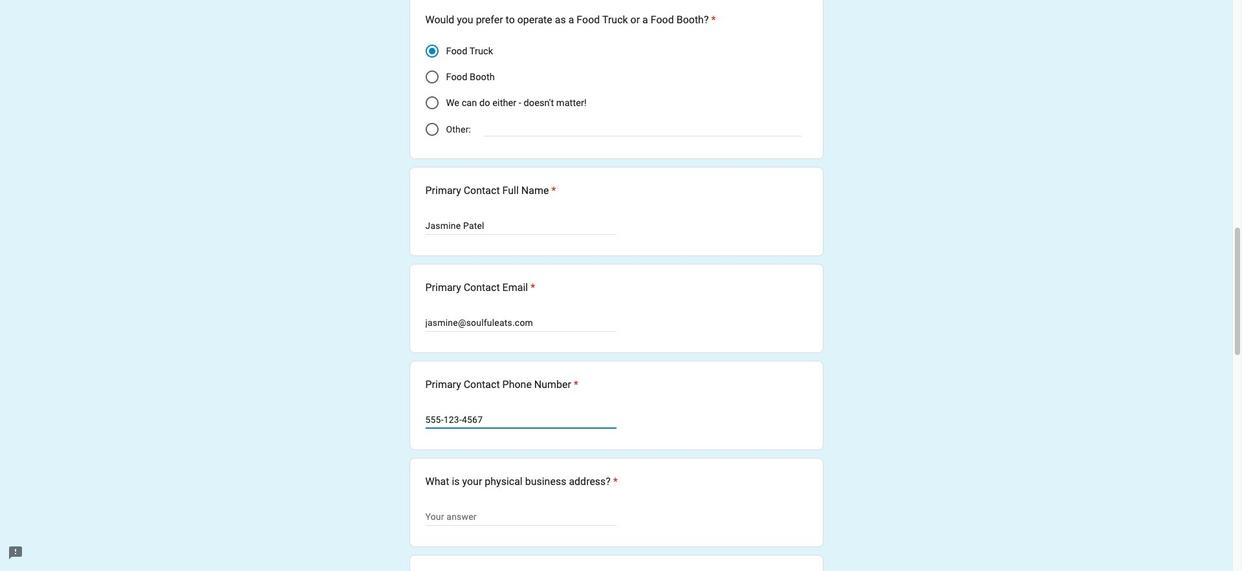 Task type: locate. For each thing, give the bounding box(es) containing it.
Other response text field
[[484, 121, 802, 136]]

food truck image
[[429, 48, 435, 55]]

Food Booth radio
[[425, 71, 438, 84]]

None text field
[[425, 218, 616, 234], [425, 509, 616, 525], [425, 218, 616, 234], [425, 509, 616, 525]]

None radio
[[425, 123, 438, 136]]

None text field
[[425, 315, 616, 331], [425, 412, 616, 428], [425, 315, 616, 331], [425, 412, 616, 428]]

We can do either - doesn't matter! radio
[[425, 97, 438, 110]]

Food Truck radio
[[425, 45, 438, 58]]

food booth image
[[425, 71, 438, 84]]

4 heading from the top
[[425, 377, 578, 393]]

5 heading from the top
[[425, 474, 618, 490]]

report a problem to google image
[[8, 545, 23, 561]]

2 heading from the top
[[425, 183, 556, 199]]

we can do either - doesn't matter! image
[[425, 97, 438, 110]]

3 heading from the top
[[425, 280, 535, 296]]

required question element for third heading from the top of the page
[[528, 280, 535, 296]]

required question element
[[709, 12, 716, 28], [549, 183, 556, 199], [528, 280, 535, 296], [571, 377, 578, 393], [611, 474, 618, 490]]

heading
[[425, 12, 716, 28], [425, 183, 556, 199], [425, 280, 535, 296], [425, 377, 578, 393], [425, 474, 618, 490]]



Task type: vqa. For each thing, say whether or not it's contained in the screenshot.
"Food Truck" icon
yes



Task type: describe. For each thing, give the bounding box(es) containing it.
required question element for second heading from the bottom
[[571, 377, 578, 393]]

required question element for 1st heading
[[709, 12, 716, 28]]

required question element for second heading
[[549, 183, 556, 199]]

1 heading from the top
[[425, 12, 716, 28]]

required question element for 1st heading from the bottom
[[611, 474, 618, 490]]



